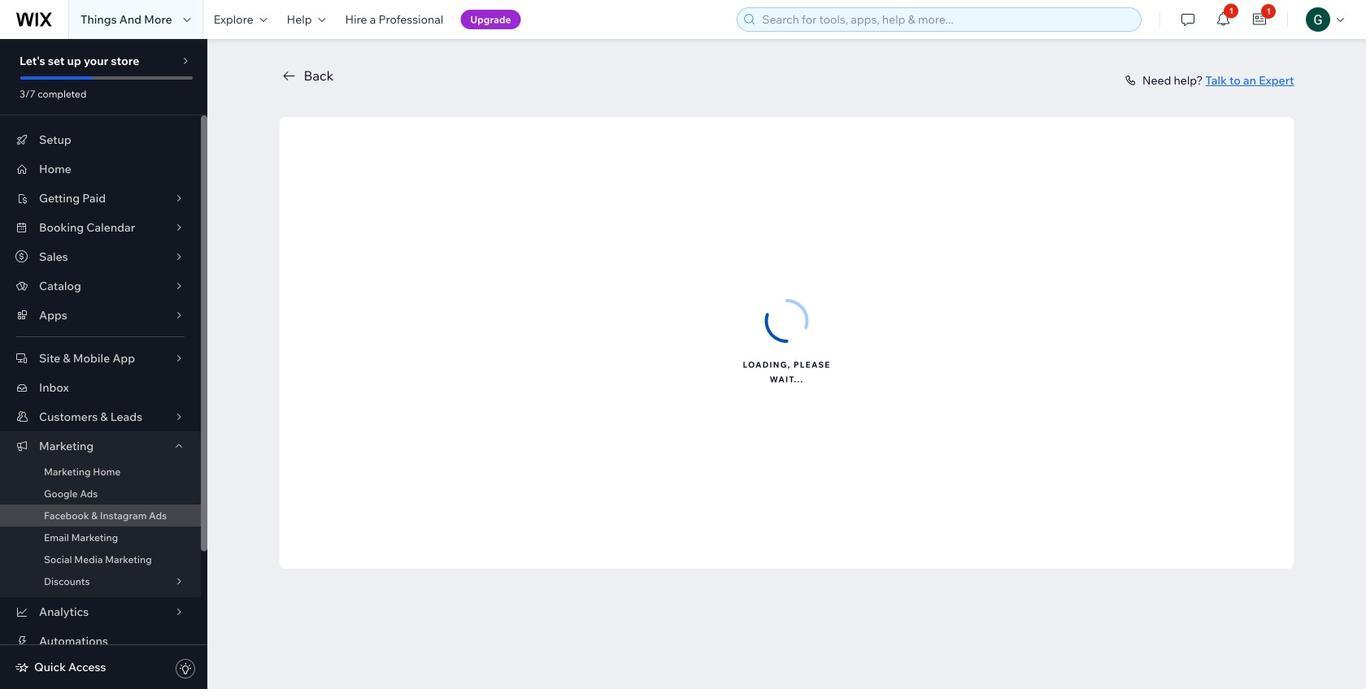 Task type: locate. For each thing, give the bounding box(es) containing it.
sidebar element
[[0, 39, 207, 690]]

Search for tools, apps, help & more... field
[[757, 8, 1136, 31]]



Task type: vqa. For each thing, say whether or not it's contained in the screenshot.
Alignment
no



